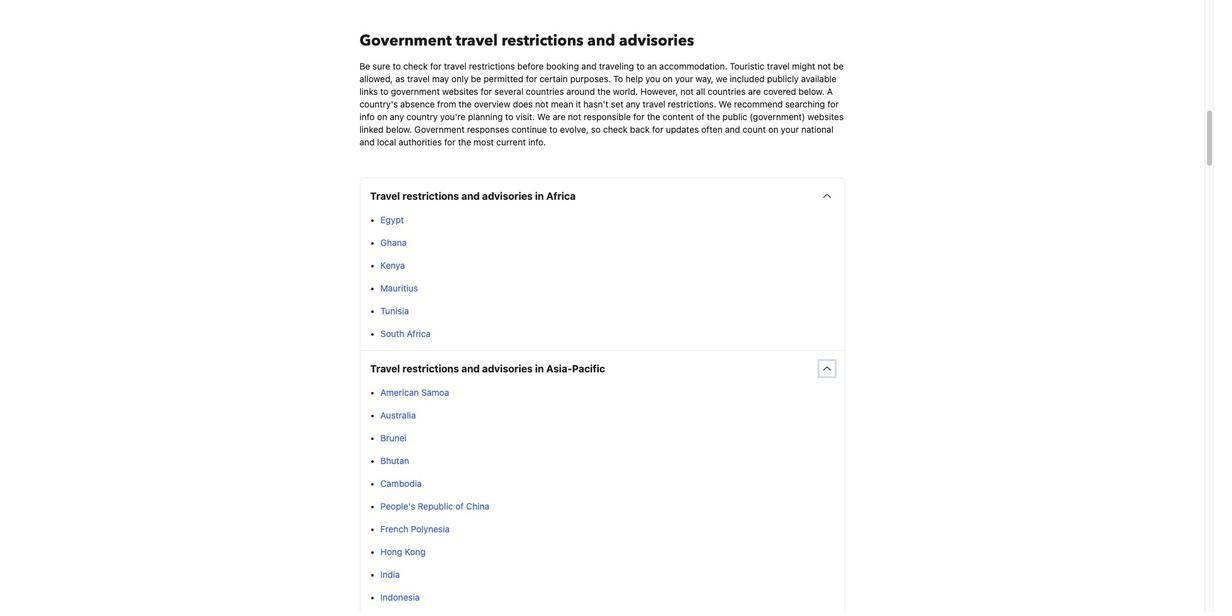 Task type: locate. For each thing, give the bounding box(es) containing it.
countries down "certain"
[[526, 86, 564, 97]]

cambodia
[[380, 478, 422, 489]]

national
[[801, 124, 834, 135]]

on
[[663, 73, 673, 84], [377, 111, 387, 122], [768, 124, 779, 135]]

government up sure
[[360, 30, 452, 51]]

count
[[743, 124, 766, 135]]

planning
[[468, 111, 503, 122]]

to left visit.
[[505, 111, 513, 122]]

help
[[626, 73, 643, 84]]

government down you're
[[414, 124, 465, 135]]

1 horizontal spatial your
[[781, 124, 799, 135]]

for right back
[[652, 124, 664, 135]]

links
[[360, 86, 378, 97]]

1 horizontal spatial be
[[833, 61, 844, 72]]

0 vertical spatial in
[[535, 190, 544, 202]]

1 horizontal spatial on
[[663, 73, 673, 84]]

are down mean
[[553, 111, 566, 122]]

egypt
[[380, 214, 404, 225]]

republic
[[418, 501, 453, 512]]

websites
[[442, 86, 478, 97], [808, 111, 844, 122]]

to up as
[[393, 61, 401, 72]]

1 vertical spatial in
[[535, 363, 544, 374]]

not up available
[[818, 61, 831, 72]]

2 horizontal spatial on
[[768, 124, 779, 135]]

1 vertical spatial government
[[414, 124, 465, 135]]

of
[[696, 111, 705, 122], [456, 501, 464, 512]]

travel up egypt at left top
[[370, 190, 400, 202]]

of inside hotels information - accordion controls element
[[456, 501, 464, 512]]

0 horizontal spatial below.
[[386, 124, 412, 135]]

for down 'a'
[[828, 99, 839, 109]]

government
[[360, 30, 452, 51], [414, 124, 465, 135]]

1 travel from the top
[[370, 190, 400, 202]]

0 horizontal spatial be
[[471, 73, 481, 84]]

are
[[748, 86, 761, 97], [553, 111, 566, 122]]

countries down we on the top of the page
[[708, 86, 746, 97]]

0 vertical spatial of
[[696, 111, 705, 122]]

are up recommend
[[748, 86, 761, 97]]

check up as
[[403, 61, 428, 72]]

the left most
[[458, 137, 471, 147]]

the up back
[[647, 111, 660, 122]]

mauritius
[[380, 283, 418, 294]]

most
[[474, 137, 494, 147]]

0 vertical spatial are
[[748, 86, 761, 97]]

0 horizontal spatial countries
[[526, 86, 564, 97]]

your down (government)
[[781, 124, 799, 135]]

south africa
[[380, 328, 431, 339]]

mean
[[551, 99, 573, 109]]

1 in from the top
[[535, 190, 544, 202]]

to
[[393, 61, 401, 72], [637, 61, 645, 72], [380, 86, 389, 97], [505, 111, 513, 122], [549, 124, 558, 135]]

people's republic of china link
[[380, 501, 489, 512]]

1 horizontal spatial are
[[748, 86, 761, 97]]

1 horizontal spatial any
[[626, 99, 640, 109]]

responses
[[467, 124, 509, 135]]

0 horizontal spatial your
[[675, 73, 693, 84]]

way,
[[696, 73, 714, 84]]

below. up local at the top left
[[386, 124, 412, 135]]

0 horizontal spatial africa
[[407, 328, 431, 339]]

1 vertical spatial travel
[[370, 363, 400, 374]]

on down country's on the left
[[377, 111, 387, 122]]

restrictions up egypt link
[[402, 190, 459, 202]]

1 vertical spatial we
[[537, 111, 550, 122]]

authorities
[[399, 137, 442, 147]]

in left asia-
[[535, 363, 544, 374]]

travel
[[370, 190, 400, 202], [370, 363, 400, 374]]

restrictions
[[502, 30, 584, 51], [469, 61, 515, 72], [402, 190, 459, 202], [402, 363, 459, 374]]

check down responsible
[[603, 124, 628, 135]]

the up you're
[[459, 99, 472, 109]]

be
[[833, 61, 844, 72], [471, 73, 481, 84]]

asia-
[[546, 363, 572, 374]]

you
[[646, 73, 660, 84]]

linked
[[360, 124, 384, 135]]

to
[[613, 73, 623, 84]]

0 horizontal spatial check
[[403, 61, 428, 72]]

be up available
[[833, 61, 844, 72]]

be right only
[[471, 73, 481, 84]]

not
[[818, 61, 831, 72], [681, 86, 694, 97], [535, 99, 549, 109], [568, 111, 581, 122]]

below.
[[799, 86, 825, 97], [386, 124, 412, 135]]

set
[[611, 99, 624, 109]]

websites up national
[[808, 111, 844, 122]]

we up "public"
[[719, 99, 732, 109]]

1 horizontal spatial africa
[[546, 190, 576, 202]]

china
[[466, 501, 489, 512]]

restrictions up 'samoa'
[[402, 363, 459, 374]]

2 vertical spatial on
[[768, 124, 779, 135]]

1 vertical spatial africa
[[407, 328, 431, 339]]

on right you
[[663, 73, 673, 84]]

advisories up an
[[619, 30, 694, 51]]

several
[[494, 86, 524, 97]]

before
[[517, 61, 544, 72]]

2 countries from the left
[[708, 86, 746, 97]]

for
[[430, 61, 442, 72], [526, 73, 537, 84], [481, 86, 492, 97], [828, 99, 839, 109], [633, 111, 645, 122], [652, 124, 664, 135], [444, 137, 456, 147]]

0 vertical spatial travel
[[370, 190, 400, 202]]

2 in from the top
[[535, 363, 544, 374]]

to left evolve,
[[549, 124, 558, 135]]

2 travel from the top
[[370, 363, 400, 374]]

0 vertical spatial we
[[719, 99, 732, 109]]

your down accommodation.
[[675, 73, 693, 84]]

india link
[[380, 569, 400, 580]]

1 vertical spatial be
[[471, 73, 481, 84]]

1 horizontal spatial below.
[[799, 86, 825, 97]]

we
[[719, 99, 732, 109], [537, 111, 550, 122]]

a
[[827, 86, 833, 97]]

any down world.
[[626, 99, 640, 109]]

ghana link
[[380, 237, 407, 248]]

below. up searching
[[799, 86, 825, 97]]

(government)
[[750, 111, 805, 122]]

0 vertical spatial websites
[[442, 86, 478, 97]]

1 countries from the left
[[526, 86, 564, 97]]

0 horizontal spatial on
[[377, 111, 387, 122]]

bhutan link
[[380, 455, 409, 466]]

country
[[407, 111, 438, 122]]

not up evolve,
[[568, 111, 581, 122]]

india
[[380, 569, 400, 580]]

hong kong link
[[380, 547, 426, 557]]

advisories left asia-
[[482, 363, 533, 374]]

any down country's on the left
[[390, 111, 404, 122]]

advisories down current
[[482, 190, 533, 202]]

1 vertical spatial check
[[603, 124, 628, 135]]

however,
[[640, 86, 678, 97]]

restrictions up the before
[[502, 30, 584, 51]]

on down (government)
[[768, 124, 779, 135]]

0 vertical spatial on
[[663, 73, 673, 84]]

traveling
[[599, 61, 634, 72]]

0 vertical spatial africa
[[546, 190, 576, 202]]

brunei link
[[380, 433, 407, 443]]

1 vertical spatial your
[[781, 124, 799, 135]]

kenya link
[[380, 260, 405, 271]]

australia link
[[380, 410, 416, 421]]

the up often
[[707, 111, 720, 122]]

1 vertical spatial any
[[390, 111, 404, 122]]

africa
[[546, 190, 576, 202], [407, 328, 431, 339]]

accommodation.
[[659, 61, 728, 72]]

to left an
[[637, 61, 645, 72]]

1 vertical spatial of
[[456, 501, 464, 512]]

any
[[626, 99, 640, 109], [390, 111, 404, 122]]

for down you're
[[444, 137, 456, 147]]

restrictions up permitted
[[469, 61, 515, 72]]

recommend
[[734, 99, 783, 109]]

egypt link
[[380, 214, 404, 225]]

restrictions.
[[668, 99, 716, 109]]

1 horizontal spatial of
[[696, 111, 705, 122]]

in down info.
[[535, 190, 544, 202]]

travel up american
[[370, 363, 400, 374]]

kenya
[[380, 260, 405, 271]]

advisories
[[619, 30, 694, 51], [482, 190, 533, 202], [482, 363, 533, 374]]

0 horizontal spatial we
[[537, 111, 550, 122]]

africa inside dropdown button
[[546, 190, 576, 202]]

advisories for asia-
[[482, 363, 533, 374]]

0 horizontal spatial of
[[456, 501, 464, 512]]

people's
[[380, 501, 415, 512]]

not up restrictions.
[[681, 86, 694, 97]]

0 horizontal spatial are
[[553, 111, 566, 122]]

included
[[730, 73, 765, 84]]

be sure to check for travel restrictions before booking and traveling to an accommodation. touristic travel might not be allowed, as travel may only be permitted for certain purposes. to help you on your way, we included publicly available links to government websites for several countries around the world. however, not all countries are covered below. a country's absence from the overview does not mean it hasn't set any travel restrictions. we recommend searching for info on any country you're planning to visit. we are not responsible for the content of the public (government) websites linked below. government responses continue to evolve, so check back for updates often and count on your national and local authorities for the most current info.
[[360, 61, 844, 147]]

we right visit.
[[537, 111, 550, 122]]

1 vertical spatial advisories
[[482, 190, 533, 202]]

of left china
[[456, 501, 464, 512]]

1 horizontal spatial countries
[[708, 86, 746, 97]]

2 vertical spatial advisories
[[482, 363, 533, 374]]

of down restrictions.
[[696, 111, 705, 122]]

websites down only
[[442, 86, 478, 97]]

0 horizontal spatial any
[[390, 111, 404, 122]]

1 vertical spatial are
[[553, 111, 566, 122]]

restrictions inside be sure to check for travel restrictions before booking and traveling to an accommodation. touristic travel might not be allowed, as travel may only be permitted for certain purposes. to help you on your way, we included publicly available links to government websites for several countries around the world. however, not all countries are covered below. a country's absence from the overview does not mean it hasn't set any travel restrictions. we recommend searching for info on any country you're planning to visit. we are not responsible for the content of the public (government) websites linked below. government responses continue to evolve, so check back for updates often and count on your national and local authorities for the most current info.
[[469, 61, 515, 72]]

1 horizontal spatial websites
[[808, 111, 844, 122]]

travel restrictions and advisories in africa button
[[360, 178, 845, 214]]

indonesia
[[380, 592, 420, 603]]

the
[[597, 86, 611, 97], [459, 99, 472, 109], [647, 111, 660, 122], [707, 111, 720, 122], [458, 137, 471, 147]]



Task type: vqa. For each thing, say whether or not it's contained in the screenshot.
covered
yes



Task type: describe. For each thing, give the bounding box(es) containing it.
permitted
[[484, 73, 524, 84]]

may
[[432, 73, 449, 84]]

indonesia link
[[380, 592, 420, 603]]

be
[[360, 61, 370, 72]]

south
[[380, 328, 404, 339]]

0 vertical spatial below.
[[799, 86, 825, 97]]

only
[[452, 73, 469, 84]]

american samoa
[[380, 387, 449, 398]]

touristic
[[730, 61, 765, 72]]

and inside travel restrictions and advisories in asia-pacific dropdown button
[[462, 363, 480, 374]]

searching
[[785, 99, 825, 109]]

the up the hasn't on the top of page
[[597, 86, 611, 97]]

travel restrictions and advisories in asia-pacific button
[[360, 351, 845, 386]]

world.
[[613, 86, 638, 97]]

american samoa link
[[380, 387, 449, 398]]

tunisia link
[[380, 306, 409, 316]]

booking
[[546, 61, 579, 72]]

in for africa
[[535, 190, 544, 202]]

might
[[792, 61, 815, 72]]

travel for travel restrictions and advisories in asia-pacific
[[370, 363, 400, 374]]

south africa link
[[380, 328, 431, 339]]

samoa
[[421, 387, 449, 398]]

0 vertical spatial government
[[360, 30, 452, 51]]

mauritius link
[[380, 283, 418, 294]]

current
[[496, 137, 526, 147]]

country's
[[360, 99, 398, 109]]

cambodia link
[[380, 478, 422, 489]]

to up country's on the left
[[380, 86, 389, 97]]

purposes.
[[570, 73, 611, 84]]

hong
[[380, 547, 402, 557]]

0 vertical spatial any
[[626, 99, 640, 109]]

travel restrictions and advisories in africa
[[370, 190, 576, 202]]

for down the before
[[526, 73, 537, 84]]

0 vertical spatial check
[[403, 61, 428, 72]]

allowed,
[[360, 73, 393, 84]]

1 vertical spatial websites
[[808, 111, 844, 122]]

0 horizontal spatial websites
[[442, 86, 478, 97]]

0 vertical spatial your
[[675, 73, 693, 84]]

info
[[360, 111, 375, 122]]

overview
[[474, 99, 511, 109]]

an
[[647, 61, 657, 72]]

advisories for africa
[[482, 190, 533, 202]]

polynesia
[[411, 524, 450, 534]]

of inside be sure to check for travel restrictions before booking and traveling to an accommodation. touristic travel might not be allowed, as travel may only be permitted for certain purposes. to help you on your way, we included publicly available links to government websites for several countries around the world. however, not all countries are covered below. a country's absence from the overview does not mean it hasn't set any travel restrictions. we recommend searching for info on any country you're planning to visit. we are not responsible for the content of the public (government) websites linked below. government responses continue to evolve, so check back for updates often and count on your national and local authorities for the most current info.
[[696, 111, 705, 122]]

0 vertical spatial be
[[833, 61, 844, 72]]

travel for travel restrictions and advisories in africa
[[370, 190, 400, 202]]

french polynesia
[[380, 524, 450, 534]]

for up overview
[[481, 86, 492, 97]]

responsible
[[584, 111, 631, 122]]

for up may
[[430, 61, 442, 72]]

not right the does
[[535, 99, 549, 109]]

does
[[513, 99, 533, 109]]

in for asia-
[[535, 363, 544, 374]]

you're
[[440, 111, 466, 122]]

people's republic of china
[[380, 501, 489, 512]]

from
[[437, 99, 456, 109]]

local
[[377, 137, 396, 147]]

public
[[723, 111, 747, 122]]

and inside the travel restrictions and advisories in africa dropdown button
[[462, 190, 480, 202]]

evolve,
[[560, 124, 589, 135]]

pacific
[[572, 363, 605, 374]]

american
[[380, 387, 419, 398]]

hotels information - accordion controls element
[[360, 178, 845, 612]]

kong
[[405, 547, 426, 557]]

often
[[701, 124, 723, 135]]

french polynesia link
[[380, 524, 450, 534]]

available
[[801, 73, 837, 84]]

around
[[567, 86, 595, 97]]

brunei
[[380, 433, 407, 443]]

travel restrictions and advisories in asia-pacific
[[370, 363, 605, 374]]

back
[[630, 124, 650, 135]]

hong kong
[[380, 547, 426, 557]]

content
[[663, 111, 694, 122]]

so
[[591, 124, 601, 135]]

government inside be sure to check for travel restrictions before booking and traveling to an accommodation. touristic travel might not be allowed, as travel may only be permitted for certain purposes. to help you on your way, we included publicly available links to government websites for several countries around the world. however, not all countries are covered below. a country's absence from the overview does not mean it hasn't set any travel restrictions. we recommend searching for info on any country you're planning to visit. we are not responsible for the content of the public (government) websites linked below. government responses continue to evolve, so check back for updates often and count on your national and local authorities for the most current info.
[[414, 124, 465, 135]]

publicly
[[767, 73, 799, 84]]

1 vertical spatial below.
[[386, 124, 412, 135]]

tunisia
[[380, 306, 409, 316]]

government travel restrictions and advisories
[[360, 30, 694, 51]]

ghana
[[380, 237, 407, 248]]

visit.
[[516, 111, 535, 122]]

1 horizontal spatial we
[[719, 99, 732, 109]]

we
[[716, 73, 728, 84]]

absence
[[400, 99, 435, 109]]

1 vertical spatial on
[[377, 111, 387, 122]]

all
[[696, 86, 705, 97]]

sure
[[373, 61, 390, 72]]

1 horizontal spatial check
[[603, 124, 628, 135]]

as
[[395, 73, 405, 84]]

it
[[576, 99, 581, 109]]

continue
[[512, 124, 547, 135]]

0 vertical spatial advisories
[[619, 30, 694, 51]]

australia
[[380, 410, 416, 421]]

for up back
[[633, 111, 645, 122]]



